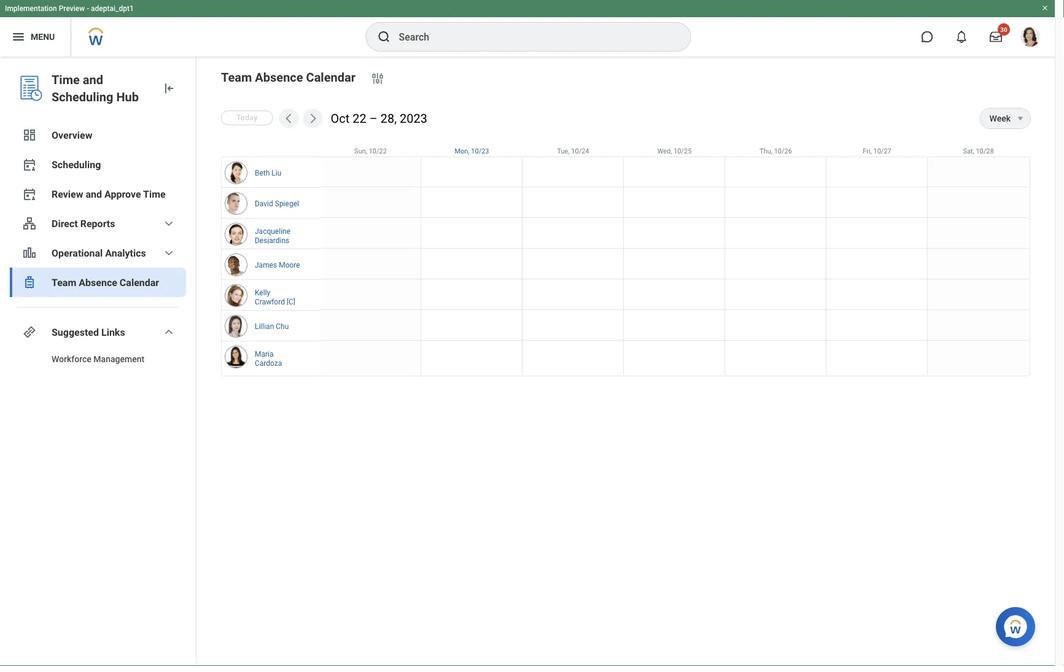 Task type: vqa. For each thing, say whether or not it's contained in the screenshot.
the right Details
no



Task type: describe. For each thing, give the bounding box(es) containing it.
30
[[1000, 26, 1007, 33]]

kelly
[[255, 288, 270, 297]]

direct reports button
[[10, 209, 186, 238]]

chevron left image
[[283, 112, 295, 125]]

1 horizontal spatial team
[[221, 70, 252, 84]]

0 vertical spatial team absence calendar
[[221, 70, 355, 84]]

–
[[369, 111, 377, 126]]

david
[[255, 200, 273, 208]]

today
[[236, 113, 258, 122]]

time and scheduling hub
[[52, 72, 139, 104]]

lillian chu link
[[255, 320, 289, 331]]

implementation
[[5, 4, 57, 13]]

time and scheduling hub element
[[52, 71, 152, 106]]

reports
[[80, 218, 115, 229]]

menu banner
[[0, 0, 1055, 56]]

and for review
[[86, 188, 102, 200]]

menu button
[[0, 17, 71, 56]]

2 scheduling from the top
[[52, 159, 101, 170]]

jacqueline
[[255, 227, 290, 235]]

28,
[[381, 111, 397, 126]]

team absence calendar inside navigation pane region
[[52, 277, 159, 288]]

hub
[[116, 90, 139, 104]]

inbox large image
[[990, 31, 1002, 43]]

operational
[[52, 247, 103, 259]]

team absence calendar link
[[10, 268, 186, 297]]

chevron down small image
[[161, 325, 176, 340]]

close environment banner image
[[1041, 4, 1049, 12]]

lillian chu
[[255, 322, 289, 331]]

beth liu link
[[255, 166, 281, 178]]

search image
[[377, 29, 391, 44]]

task timeoff image
[[22, 275, 37, 290]]

liu
[[272, 169, 281, 177]]

maria cardoza link
[[255, 347, 301, 368]]

operational analytics button
[[10, 238, 186, 268]]

kelly crawford [c]
[[255, 288, 295, 306]]

dashboard image
[[22, 128, 37, 142]]

chart image
[[22, 246, 37, 260]]

james
[[255, 261, 277, 270]]

analytics
[[105, 247, 146, 259]]

justify image
[[11, 29, 26, 44]]

workforce management link
[[10, 347, 186, 371]]

notifications large image
[[955, 31, 968, 43]]

operational analytics
[[52, 247, 146, 259]]

links
[[101, 326, 125, 338]]

overview
[[52, 129, 92, 141]]

workforce
[[52, 354, 91, 364]]

desjardins
[[255, 236, 289, 245]]

2023
[[400, 111, 427, 126]]

suggested links
[[52, 326, 125, 338]]

menu
[[31, 32, 55, 42]]

view team image
[[22, 216, 37, 231]]

navigation pane region
[[0, 56, 196, 666]]

and for time
[[83, 72, 103, 87]]

30 button
[[982, 23, 1010, 50]]

review and approve time link
[[10, 179, 186, 209]]

maria cardoza
[[255, 350, 282, 367]]



Task type: locate. For each thing, give the bounding box(es) containing it.
scheduling down overview
[[52, 159, 101, 170]]

absence
[[255, 70, 303, 84], [79, 277, 117, 288]]

0 vertical spatial calendar user solid image
[[22, 157, 37, 172]]

preview
[[59, 4, 85, 13]]

time inside "time and scheduling hub"
[[52, 72, 80, 87]]

[c]
[[287, 297, 295, 306]]

1 vertical spatial calendar user solid image
[[22, 187, 37, 201]]

time down menu at the left of the page
[[52, 72, 80, 87]]

suggested links button
[[10, 317, 186, 347]]

scheduling inside "time and scheduling hub"
[[52, 90, 113, 104]]

calendar user solid image for scheduling
[[22, 157, 37, 172]]

and right review
[[86, 188, 102, 200]]

spiegel
[[275, 200, 299, 208]]

0 horizontal spatial time
[[52, 72, 80, 87]]

chevron right image
[[307, 112, 319, 125]]

oct 22 – 28, 2023
[[331, 111, 427, 126]]

calendar up oct
[[306, 70, 355, 84]]

chevron down small image
[[161, 216, 176, 231], [161, 246, 176, 260]]

scheduling up overview
[[52, 90, 113, 104]]

james moore
[[255, 261, 300, 270]]

approve
[[104, 188, 141, 200]]

0 vertical spatial chevron down small image
[[161, 216, 176, 231]]

calendar user solid image
[[22, 157, 37, 172], [22, 187, 37, 201]]

change selection image
[[370, 71, 385, 86]]

beth liu
[[255, 169, 281, 177]]

1 horizontal spatial time
[[143, 188, 166, 200]]

calendar user solid image inside scheduling link
[[22, 157, 37, 172]]

22
[[353, 111, 366, 126]]

moore
[[279, 261, 300, 270]]

chevron down small image for reports
[[161, 216, 176, 231]]

1 vertical spatial scheduling
[[52, 159, 101, 170]]

team absence calendar down operational analytics
[[52, 277, 159, 288]]

1 vertical spatial absence
[[79, 277, 117, 288]]

and up overview link
[[83, 72, 103, 87]]

1 horizontal spatial absence
[[255, 70, 303, 84]]

1 calendar user solid image from the top
[[22, 157, 37, 172]]

calendar
[[306, 70, 355, 84], [120, 277, 159, 288]]

transformation import image
[[161, 81, 176, 96]]

1 horizontal spatial calendar
[[306, 70, 355, 84]]

1 chevron down small image from the top
[[161, 216, 176, 231]]

2 calendar user solid image from the top
[[22, 187, 37, 201]]

week button
[[980, 109, 1011, 128]]

Search Workday  search field
[[399, 23, 665, 50]]

team absence calendar up chevron left icon
[[221, 70, 355, 84]]

implementation preview -   adeptai_dpt1
[[5, 4, 134, 13]]

and inside "time and scheduling hub"
[[83, 72, 103, 87]]

workforce management
[[52, 354, 144, 364]]

overview link
[[10, 120, 186, 150]]

review and approve time
[[52, 188, 166, 200]]

beth
[[255, 169, 270, 177]]

0 horizontal spatial absence
[[79, 277, 117, 288]]

0 horizontal spatial team absence calendar
[[52, 277, 159, 288]]

time
[[52, 72, 80, 87], [143, 188, 166, 200]]

maria
[[255, 350, 274, 358]]

1 vertical spatial and
[[86, 188, 102, 200]]

adeptai_dpt1
[[91, 4, 134, 13]]

calendar user solid image for review and approve time
[[22, 187, 37, 201]]

profile logan mcneil image
[[1020, 27, 1040, 49]]

0 vertical spatial scheduling
[[52, 90, 113, 104]]

0 horizontal spatial calendar
[[120, 277, 159, 288]]

kelly crawford [c] link
[[255, 286, 301, 306]]

caret down image
[[1013, 114, 1028, 123]]

1 vertical spatial time
[[143, 188, 166, 200]]

absence up chevron left icon
[[255, 70, 303, 84]]

team down operational
[[52, 277, 76, 288]]

0 vertical spatial team
[[221, 70, 252, 84]]

today button
[[221, 110, 273, 125]]

2 chevron down small image from the top
[[161, 246, 176, 260]]

calendar inside team absence calendar link
[[120, 277, 159, 288]]

absence down operational analytics dropdown button
[[79, 277, 117, 288]]

team inside navigation pane region
[[52, 277, 76, 288]]

david spiegel
[[255, 200, 299, 208]]

-
[[87, 4, 89, 13]]

0 vertical spatial time
[[52, 72, 80, 87]]

absence inside navigation pane region
[[79, 277, 117, 288]]

chu
[[276, 322, 289, 331]]

cardoza
[[255, 359, 282, 367]]

james moore link
[[255, 258, 300, 270]]

scheduling link
[[10, 150, 186, 179]]

calendar user solid image inside review and approve time link
[[22, 187, 37, 201]]

review
[[52, 188, 83, 200]]

david spiegel link
[[255, 197, 299, 208]]

1 vertical spatial team
[[52, 277, 76, 288]]

team absence calendar
[[221, 70, 355, 84], [52, 277, 159, 288]]

week
[[989, 114, 1011, 124]]

calendar user solid image down dashboard image
[[22, 157, 37, 172]]

jacqueline desjardins
[[255, 227, 290, 245]]

team up today
[[221, 70, 252, 84]]

chevron down small image for analytics
[[161, 246, 176, 260]]

calendar down analytics
[[120, 277, 159, 288]]

1 vertical spatial calendar
[[120, 277, 159, 288]]

calendar user solid image up view team image
[[22, 187, 37, 201]]

0 vertical spatial absence
[[255, 70, 303, 84]]

1 vertical spatial team absence calendar
[[52, 277, 159, 288]]

jacqueline desjardins link
[[255, 224, 301, 245]]

lillian
[[255, 322, 274, 331]]

time right approve
[[143, 188, 166, 200]]

0 vertical spatial calendar
[[306, 70, 355, 84]]

1 scheduling from the top
[[52, 90, 113, 104]]

link image
[[22, 325, 37, 340]]

direct reports
[[52, 218, 115, 229]]

oct
[[331, 111, 350, 126]]

chevron down small image inside 'direct reports' "dropdown button"
[[161, 216, 176, 231]]

management
[[94, 354, 144, 364]]

0 horizontal spatial team
[[52, 277, 76, 288]]

suggested
[[52, 326, 99, 338]]

crawford
[[255, 297, 285, 306]]

1 vertical spatial chevron down small image
[[161, 246, 176, 260]]

and
[[83, 72, 103, 87], [86, 188, 102, 200]]

scheduling
[[52, 90, 113, 104], [52, 159, 101, 170]]

1 horizontal spatial team absence calendar
[[221, 70, 355, 84]]

team
[[221, 70, 252, 84], [52, 277, 76, 288]]

direct
[[52, 218, 78, 229]]

0 vertical spatial and
[[83, 72, 103, 87]]



